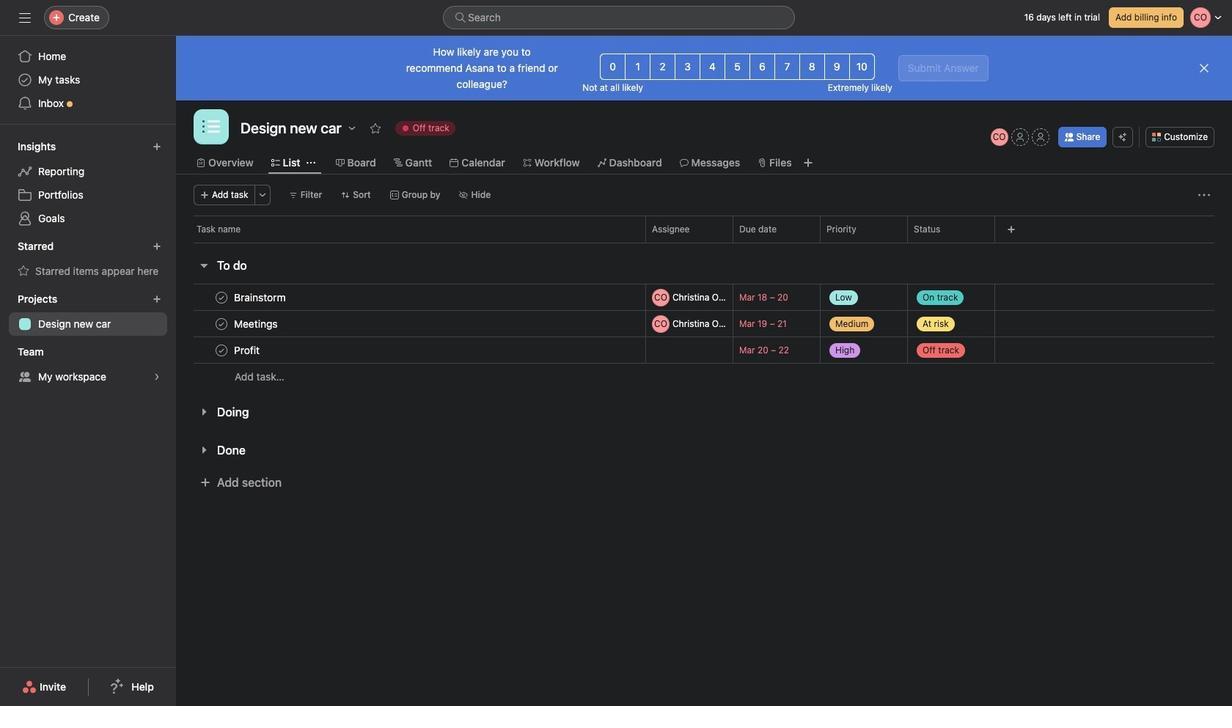 Task type: describe. For each thing, give the bounding box(es) containing it.
add to starred image
[[370, 123, 381, 134]]

new project or portfolio image
[[153, 295, 161, 304]]

new insights image
[[153, 142, 161, 151]]

see details, my workspace image
[[153, 373, 161, 382]]

ask ai image
[[1119, 133, 1128, 142]]

0 horizontal spatial more actions image
[[258, 191, 267, 200]]

manage project members image
[[991, 128, 1009, 146]]

expand task list for this group image
[[198, 406, 210, 418]]

dismiss image
[[1199, 62, 1211, 74]]

meetings cell
[[176, 310, 646, 338]]

task name text field for mark complete checkbox
[[231, 343, 264, 358]]

task name text field for mark complete option within the brainstorm cell
[[231, 290, 290, 305]]

brainstorm cell
[[176, 284, 646, 311]]

profit cell
[[176, 337, 646, 364]]

add items to starred image
[[153, 242, 161, 251]]

mark complete checkbox for brainstorm cell
[[213, 289, 230, 306]]

Task name text field
[[231, 317, 282, 331]]



Task type: vqa. For each thing, say whether or not it's contained in the screenshot.
Mark complete image related to Task name text box within the Profit cell
yes



Task type: locate. For each thing, give the bounding box(es) containing it.
add tab image
[[802, 157, 814, 169]]

mark complete checkbox inside 'meetings' cell
[[213, 315, 230, 333]]

hide sidebar image
[[19, 12, 31, 23]]

1 vertical spatial mark complete image
[[213, 342, 230, 359]]

1 mark complete checkbox from the top
[[213, 289, 230, 306]]

more actions image
[[1199, 189, 1211, 201], [258, 191, 267, 200]]

mark complete image inside profit cell
[[213, 342, 230, 359]]

1 vertical spatial task name text field
[[231, 343, 264, 358]]

task name text field inside profit cell
[[231, 343, 264, 358]]

mark complete image for profit cell
[[213, 342, 230, 359]]

header to do tree grid
[[176, 284, 1233, 390]]

add field image
[[1007, 225, 1016, 234]]

2 mark complete image from the top
[[213, 342, 230, 359]]

0 vertical spatial mark complete image
[[213, 315, 230, 333]]

1 task name text field from the top
[[231, 290, 290, 305]]

task name text field inside brainstorm cell
[[231, 290, 290, 305]]

mark complete image for 'meetings' cell
[[213, 315, 230, 333]]

mark complete checkbox down mark complete image
[[213, 315, 230, 333]]

insights element
[[0, 134, 176, 233]]

starred element
[[0, 233, 176, 286]]

projects element
[[0, 286, 176, 339]]

option group
[[600, 54, 875, 80]]

0 vertical spatial mark complete checkbox
[[213, 289, 230, 306]]

list image
[[203, 118, 220, 136]]

Mark complete checkbox
[[213, 289, 230, 306], [213, 315, 230, 333]]

teams element
[[0, 339, 176, 392]]

Task name text field
[[231, 290, 290, 305], [231, 343, 264, 358]]

mark complete checkbox inside brainstorm cell
[[213, 289, 230, 306]]

mark complete image
[[213, 315, 230, 333], [213, 342, 230, 359]]

None radio
[[625, 54, 651, 80], [725, 54, 751, 80], [750, 54, 775, 80], [800, 54, 825, 80], [625, 54, 651, 80], [725, 54, 751, 80], [750, 54, 775, 80], [800, 54, 825, 80]]

mark complete image inside 'meetings' cell
[[213, 315, 230, 333]]

1 horizontal spatial more actions image
[[1199, 189, 1211, 201]]

collapse task list for this group image
[[198, 260, 210, 271]]

tab actions image
[[306, 158, 315, 167]]

1 vertical spatial mark complete checkbox
[[213, 315, 230, 333]]

1 mark complete image from the top
[[213, 315, 230, 333]]

mark complete checkbox for 'meetings' cell
[[213, 315, 230, 333]]

None radio
[[600, 54, 626, 80], [650, 54, 676, 80], [675, 54, 701, 80], [700, 54, 726, 80], [775, 54, 800, 80], [825, 54, 850, 80], [849, 54, 875, 80], [600, 54, 626, 80], [650, 54, 676, 80], [675, 54, 701, 80], [700, 54, 726, 80], [775, 54, 800, 80], [825, 54, 850, 80], [849, 54, 875, 80]]

task name text field up task name text box
[[231, 290, 290, 305]]

row
[[176, 216, 1233, 243], [194, 242, 1215, 244], [176, 284, 1233, 311], [176, 310, 1233, 338], [176, 337, 1233, 364], [176, 363, 1233, 390]]

Mark complete checkbox
[[213, 342, 230, 359]]

0 vertical spatial task name text field
[[231, 290, 290, 305]]

expand task list for this group image
[[198, 445, 210, 456]]

mark complete checkbox up mark complete checkbox
[[213, 289, 230, 306]]

mark complete image
[[213, 289, 230, 306]]

task name text field right mark complete checkbox
[[231, 343, 264, 358]]

list box
[[443, 6, 795, 29]]

global element
[[0, 36, 176, 124]]

2 task name text field from the top
[[231, 343, 264, 358]]

2 mark complete checkbox from the top
[[213, 315, 230, 333]]



